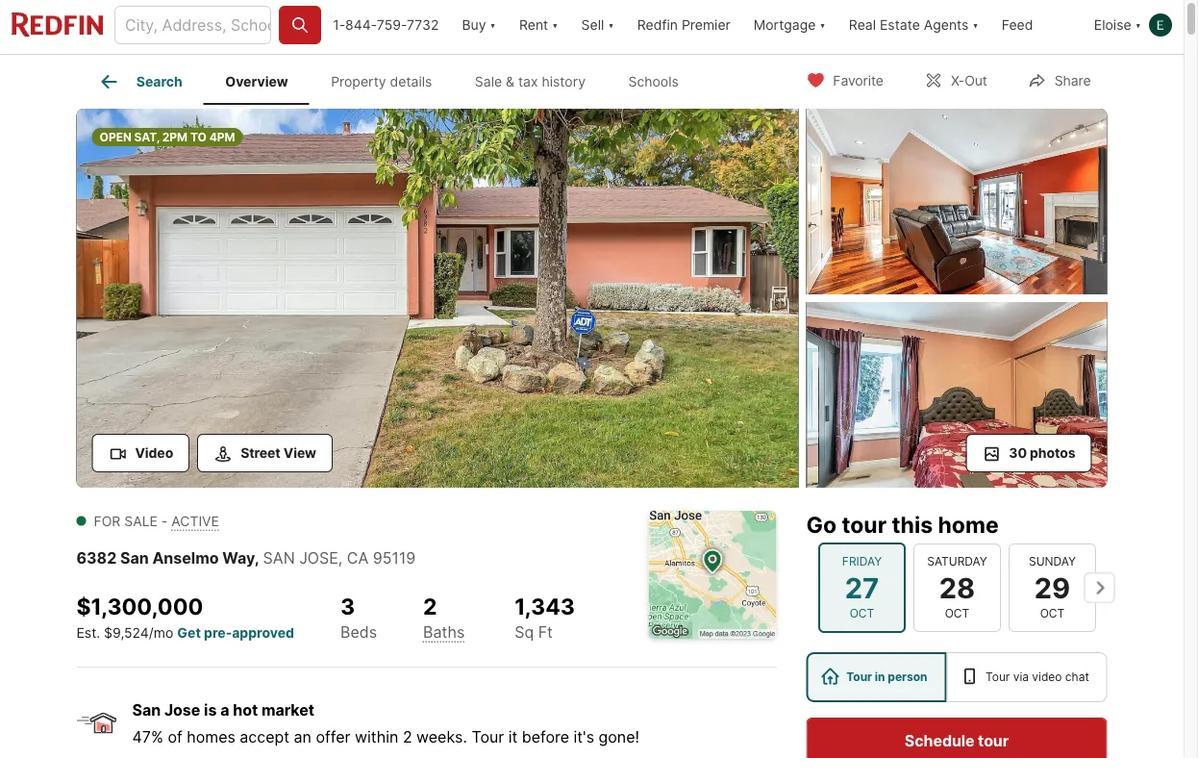 Task type: vqa. For each thing, say whether or not it's contained in the screenshot.
the leftmost favorite button image
no



Task type: describe. For each thing, give the bounding box(es) containing it.
friday
[[842, 554, 882, 568]]

get pre-approved link
[[177, 624, 294, 640]]

sell ▾
[[582, 17, 614, 33]]

jose
[[164, 700, 201, 719]]

▾ for mortgage ▾
[[820, 17, 826, 33]]

overview tab
[[204, 59, 310, 105]]

City, Address, School, Agent, ZIP search field
[[114, 6, 271, 44]]

history
[[542, 73, 586, 90]]

approved
[[232, 624, 294, 640]]

6382 san anselmo way , san jose , ca 95119
[[76, 548, 416, 567]]

pre-
[[204, 624, 232, 640]]

sell ▾ button
[[570, 0, 626, 54]]

tour via video chat
[[986, 670, 1090, 684]]

get
[[177, 624, 201, 640]]

jose
[[299, 548, 338, 567]]

rent ▾ button
[[519, 0, 559, 54]]

$1,300,000 est. $9,524 /mo get pre-approved
[[76, 593, 294, 640]]

sat,
[[134, 130, 160, 144]]

2 inside san jose is a hot market 47% of homes accept an offer within 2 weeks. tour it before it's gone!
[[403, 727, 412, 746]]

within
[[355, 727, 399, 746]]

oct for 28
[[945, 607, 970, 621]]

759-
[[377, 17, 407, 33]]

home
[[938, 511, 999, 538]]

favorite
[[833, 73, 884, 89]]

&
[[506, 73, 515, 90]]

street
[[241, 444, 281, 461]]

95119
[[373, 548, 416, 567]]

est.
[[76, 624, 100, 640]]

street view button
[[197, 434, 333, 472]]

▾ inside real estate agents ▾ link
[[973, 17, 979, 33]]

street view
[[241, 444, 316, 461]]

oct for 29
[[1040, 607, 1065, 621]]

sunday 29 oct
[[1029, 554, 1076, 621]]

buy
[[462, 17, 486, 33]]

ft
[[538, 622, 553, 641]]

is
[[204, 700, 217, 719]]

user photo image
[[1150, 13, 1173, 37]]

real estate agents ▾ button
[[838, 0, 991, 54]]

market
[[262, 700, 315, 719]]

sunday
[[1029, 554, 1076, 568]]

30
[[1009, 444, 1027, 461]]

a
[[220, 700, 229, 719]]

in
[[875, 670, 886, 684]]

estate
[[880, 17, 921, 33]]

active
[[171, 513, 219, 529]]

tab list containing search
[[76, 55, 716, 105]]

schedule
[[905, 731, 975, 750]]

schedule tour
[[905, 731, 1009, 750]]

tour for schedule
[[979, 731, 1009, 750]]

overview
[[225, 73, 288, 90]]

open
[[100, 130, 132, 144]]

x-out
[[951, 73, 988, 89]]

person
[[888, 670, 928, 684]]

list box containing tour in person
[[807, 652, 1108, 702]]

buy ▾ button
[[462, 0, 496, 54]]

1-
[[333, 17, 345, 33]]

4pm
[[209, 130, 235, 144]]

ca
[[347, 548, 369, 567]]

homes
[[187, 727, 236, 746]]

sale & tax history
[[475, 73, 586, 90]]

sale & tax history tab
[[454, 59, 607, 105]]

submit search image
[[291, 15, 310, 35]]

open sat, 2pm to 4pm
[[100, 130, 235, 144]]

1,343
[[515, 593, 575, 620]]

baths link
[[423, 622, 465, 641]]

▾ for sell ▾
[[608, 17, 614, 33]]

sale
[[475, 73, 502, 90]]

rent ▾ button
[[508, 0, 570, 54]]

gone!
[[599, 727, 640, 746]]

weeks.
[[417, 727, 467, 746]]

go
[[807, 511, 837, 538]]

share button
[[1012, 60, 1108, 100]]

view
[[284, 444, 316, 461]]

search link
[[98, 70, 183, 93]]

out
[[965, 73, 988, 89]]

$1,300,000
[[76, 593, 203, 620]]

2 baths
[[423, 593, 465, 641]]



Task type: locate. For each thing, give the bounding box(es) containing it.
▾ right "mortgage"
[[820, 17, 826, 33]]

3 ▾ from the left
[[608, 17, 614, 33]]

3 beds
[[341, 593, 377, 641]]

property
[[331, 73, 386, 90]]

saturday
[[927, 554, 987, 568]]

oct inside friday 27 oct
[[850, 607, 874, 621]]

tour in person option
[[807, 652, 947, 702]]

mortgage ▾ button
[[743, 0, 838, 54]]

2 right within
[[403, 727, 412, 746]]

photos
[[1030, 444, 1076, 461]]

mortgage
[[754, 17, 816, 33]]

2 ▾ from the left
[[552, 17, 559, 33]]

oct
[[850, 607, 874, 621], [945, 607, 970, 621], [1040, 607, 1065, 621]]

baths
[[423, 622, 465, 641]]

2
[[423, 593, 437, 620], [403, 727, 412, 746]]

map entry image
[[649, 511, 777, 639]]

28
[[939, 571, 975, 604]]

▾ inside buy ▾ dropdown button
[[490, 17, 496, 33]]

1 vertical spatial san
[[132, 700, 161, 719]]

this
[[892, 511, 933, 538]]

5 ▾ from the left
[[973, 17, 979, 33]]

tour inside option
[[847, 670, 873, 684]]

▾ inside rent ▾ dropdown button
[[552, 17, 559, 33]]

▾ inside mortgage ▾ dropdown button
[[820, 17, 826, 33]]

844-
[[345, 17, 377, 33]]

2 horizontal spatial tour
[[986, 670, 1010, 684]]

▾
[[490, 17, 496, 33], [552, 17, 559, 33], [608, 17, 614, 33], [820, 17, 826, 33], [973, 17, 979, 33], [1136, 17, 1142, 33]]

tab list
[[76, 55, 716, 105]]

real estate agents ▾ link
[[849, 0, 979, 54]]

before
[[522, 727, 570, 746]]

30 photos
[[1009, 444, 1076, 461]]

video button
[[92, 434, 190, 472]]

oct inside the sunday 29 oct
[[1040, 607, 1065, 621]]

tour in person
[[847, 670, 928, 684]]

3
[[341, 593, 355, 620]]

favorite button
[[790, 60, 900, 100]]

7732
[[407, 17, 439, 33]]

1-844-759-7732
[[333, 17, 439, 33]]

6382 san anselmo way, san jose, ca 95119 image
[[76, 109, 799, 488], [807, 109, 1108, 294], [807, 302, 1108, 488]]

4 ▾ from the left
[[820, 17, 826, 33]]

san inside san jose is a hot market 47% of homes accept an offer within 2 weeks. tour it before it's gone!
[[132, 700, 161, 719]]

of
[[168, 727, 183, 746]]

0 horizontal spatial oct
[[850, 607, 874, 621]]

tour for tour via video chat
[[986, 670, 1010, 684]]

▾ right sell
[[608, 17, 614, 33]]

via
[[1014, 670, 1029, 684]]

1 horizontal spatial 2
[[423, 593, 437, 620]]

0 horizontal spatial ,
[[255, 548, 259, 567]]

go tour this home
[[807, 511, 999, 538]]

6 ▾ from the left
[[1136, 17, 1142, 33]]

tour left it
[[472, 727, 504, 746]]

2 oct from the left
[[945, 607, 970, 621]]

tour
[[842, 511, 887, 538], [979, 731, 1009, 750]]

open sat, 2pm to 4pm link
[[76, 109, 799, 492]]

3 oct from the left
[[1040, 607, 1065, 621]]

29
[[1034, 571, 1070, 604]]

▾ inside sell ▾ dropdown button
[[608, 17, 614, 33]]

for
[[94, 513, 121, 529]]

, left san
[[255, 548, 259, 567]]

None button
[[818, 542, 906, 633], [913, 543, 1001, 632], [1009, 543, 1096, 632], [818, 542, 906, 633], [913, 543, 1001, 632], [1009, 543, 1096, 632]]

active link
[[171, 513, 219, 529]]

tour
[[847, 670, 873, 684], [986, 670, 1010, 684], [472, 727, 504, 746]]

27
[[845, 571, 879, 604]]

, left ca
[[338, 548, 343, 567]]

0 vertical spatial tour
[[842, 511, 887, 538]]

mortgage ▾ button
[[754, 0, 826, 54]]

feed button
[[991, 0, 1083, 54]]

x-
[[951, 73, 965, 89]]

agents
[[924, 17, 969, 33]]

▾ for rent ▾
[[552, 17, 559, 33]]

oct for 27
[[850, 607, 874, 621]]

1 vertical spatial tour
[[979, 731, 1009, 750]]

1 , from the left
[[255, 548, 259, 567]]

1-844-759-7732 link
[[333, 17, 439, 33]]

saturday 28 oct
[[927, 554, 987, 621]]

1 oct from the left
[[850, 607, 874, 621]]

tax
[[519, 73, 538, 90]]

tour left in
[[847, 670, 873, 684]]

▾ for buy ▾
[[490, 17, 496, 33]]

$9,524
[[104, 624, 149, 640]]

oct down 28
[[945, 607, 970, 621]]

0 vertical spatial 2
[[423, 593, 437, 620]]

,
[[255, 548, 259, 567], [338, 548, 343, 567]]

real
[[849, 17, 876, 33]]

friday 27 oct
[[842, 554, 882, 621]]

0 horizontal spatial 2
[[403, 727, 412, 746]]

tour inside button
[[979, 731, 1009, 750]]

oct down 27
[[850, 607, 874, 621]]

oct down "29"
[[1040, 607, 1065, 621]]

san up 47%
[[132, 700, 161, 719]]

hot
[[233, 700, 258, 719]]

eloise
[[1095, 17, 1132, 33]]

1,343 sq ft
[[515, 593, 575, 641]]

tour right schedule at bottom
[[979, 731, 1009, 750]]

sale
[[124, 513, 158, 529]]

tour inside san jose is a hot market 47% of homes accept an offer within 2 weeks. tour it before it's gone!
[[472, 727, 504, 746]]

1 ▾ from the left
[[490, 17, 496, 33]]

2 horizontal spatial oct
[[1040, 607, 1065, 621]]

schools tab
[[607, 59, 700, 105]]

tour for go
[[842, 511, 887, 538]]

tour for tour in person
[[847, 670, 873, 684]]

schedule tour button
[[807, 718, 1108, 758]]

property details tab
[[310, 59, 454, 105]]

tour via video chat option
[[947, 652, 1108, 702]]

0 horizontal spatial tour
[[472, 727, 504, 746]]

2 up baths 'link'
[[423, 593, 437, 620]]

1 horizontal spatial ,
[[338, 548, 343, 567]]

san jose is a hot market 47% of homes accept an offer within 2 weeks. tour it before it's gone!
[[132, 700, 640, 746]]

▾ for eloise ▾
[[1136, 17, 1142, 33]]

-
[[161, 513, 168, 529]]

eloise ▾
[[1095, 17, 1142, 33]]

▾ left the user photo
[[1136, 17, 1142, 33]]

tour up the friday
[[842, 511, 887, 538]]

47%
[[132, 727, 163, 746]]

san down sale
[[120, 548, 149, 567]]

1 vertical spatial 2
[[403, 727, 412, 746]]

accept
[[240, 727, 290, 746]]

to
[[190, 130, 207, 144]]

30 photos button
[[966, 434, 1092, 472]]

tour left via at the bottom of the page
[[986, 670, 1010, 684]]

1 horizontal spatial tour
[[979, 731, 1009, 750]]

mortgage ▾
[[754, 17, 826, 33]]

1 horizontal spatial tour
[[847, 670, 873, 684]]

▾ right rent
[[552, 17, 559, 33]]

2 inside 2 baths
[[423, 593, 437, 620]]

0 vertical spatial san
[[120, 548, 149, 567]]

buy ▾
[[462, 17, 496, 33]]

real estate agents ▾
[[849, 17, 979, 33]]

it's
[[574, 727, 595, 746]]

1 horizontal spatial oct
[[945, 607, 970, 621]]

oct inside the "saturday 28 oct"
[[945, 607, 970, 621]]

schools
[[629, 73, 679, 90]]

0 horizontal spatial tour
[[842, 511, 887, 538]]

an
[[294, 727, 312, 746]]

next image
[[1085, 572, 1115, 603]]

video
[[135, 444, 173, 461]]

6382
[[76, 548, 117, 567]]

video
[[1033, 670, 1063, 684]]

▾ right agents at the right
[[973, 17, 979, 33]]

property details
[[331, 73, 432, 90]]

2 , from the left
[[338, 548, 343, 567]]

list box
[[807, 652, 1108, 702]]

san
[[263, 548, 295, 567]]

for sale - active
[[94, 513, 219, 529]]

▾ right the buy
[[490, 17, 496, 33]]

sell
[[582, 17, 604, 33]]

feed
[[1002, 17, 1034, 33]]

redfin
[[638, 17, 678, 33]]

sq
[[515, 622, 534, 641]]

chat
[[1066, 670, 1090, 684]]

tour inside option
[[986, 670, 1010, 684]]



